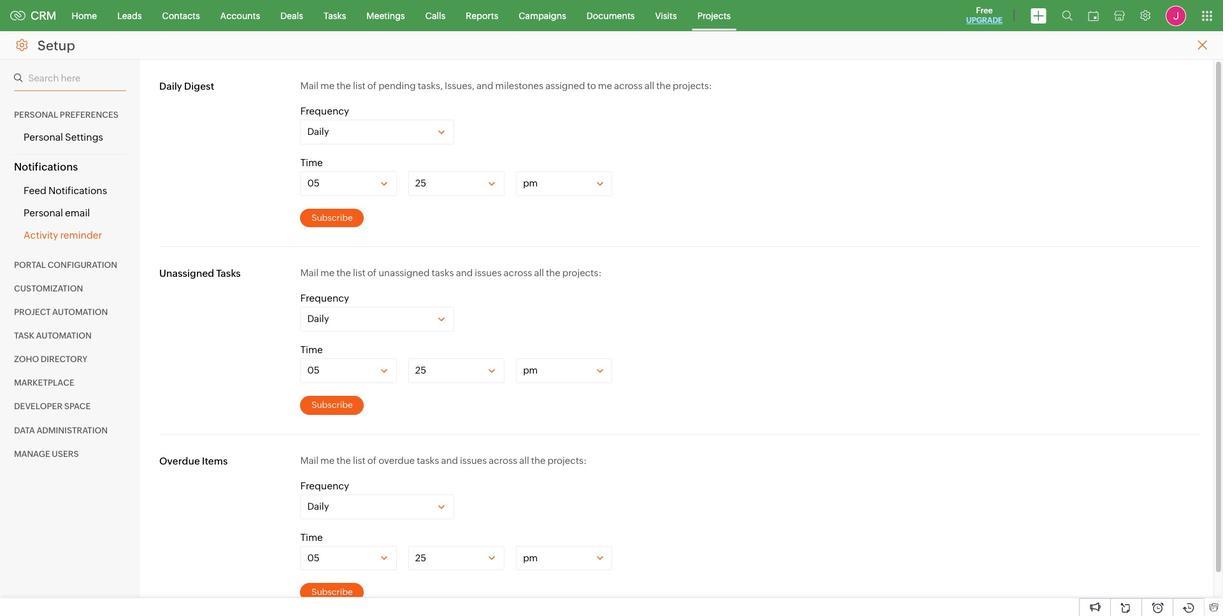 Task type: locate. For each thing, give the bounding box(es) containing it.
contacts
[[162, 11, 200, 21]]

calls
[[425, 11, 446, 21]]

home link
[[62, 0, 107, 31]]

accounts link
[[210, 0, 270, 31]]

visits link
[[645, 0, 687, 31]]

reports
[[466, 11, 498, 21]]

leads
[[117, 11, 142, 21]]

visits
[[655, 11, 677, 21]]

projects link
[[687, 0, 741, 31]]

documents
[[587, 11, 635, 21]]

search image
[[1062, 10, 1073, 21]]

meetings link
[[356, 0, 415, 31]]

create menu element
[[1023, 0, 1055, 31]]

projects
[[698, 11, 731, 21]]

calendar image
[[1088, 11, 1099, 21]]

crm
[[31, 9, 56, 22]]

create menu image
[[1031, 8, 1047, 23]]

search element
[[1055, 0, 1081, 31]]

accounts
[[220, 11, 260, 21]]

deals link
[[270, 0, 313, 31]]

profile element
[[1158, 0, 1194, 31]]

campaigns link
[[509, 0, 577, 31]]



Task type: describe. For each thing, give the bounding box(es) containing it.
crm link
[[10, 9, 56, 22]]

contacts link
[[152, 0, 210, 31]]

profile image
[[1166, 5, 1187, 26]]

deals
[[281, 11, 303, 21]]

reports link
[[456, 0, 509, 31]]

leads link
[[107, 0, 152, 31]]

documents link
[[577, 0, 645, 31]]

free upgrade
[[967, 6, 1003, 25]]

campaigns
[[519, 11, 566, 21]]

tasks
[[324, 11, 346, 21]]

meetings
[[367, 11, 405, 21]]

home
[[72, 11, 97, 21]]

calls link
[[415, 0, 456, 31]]

free
[[976, 6, 993, 15]]

tasks link
[[313, 0, 356, 31]]

upgrade
[[967, 16, 1003, 25]]



Task type: vqa. For each thing, say whether or not it's contained in the screenshot.
contacts link
yes



